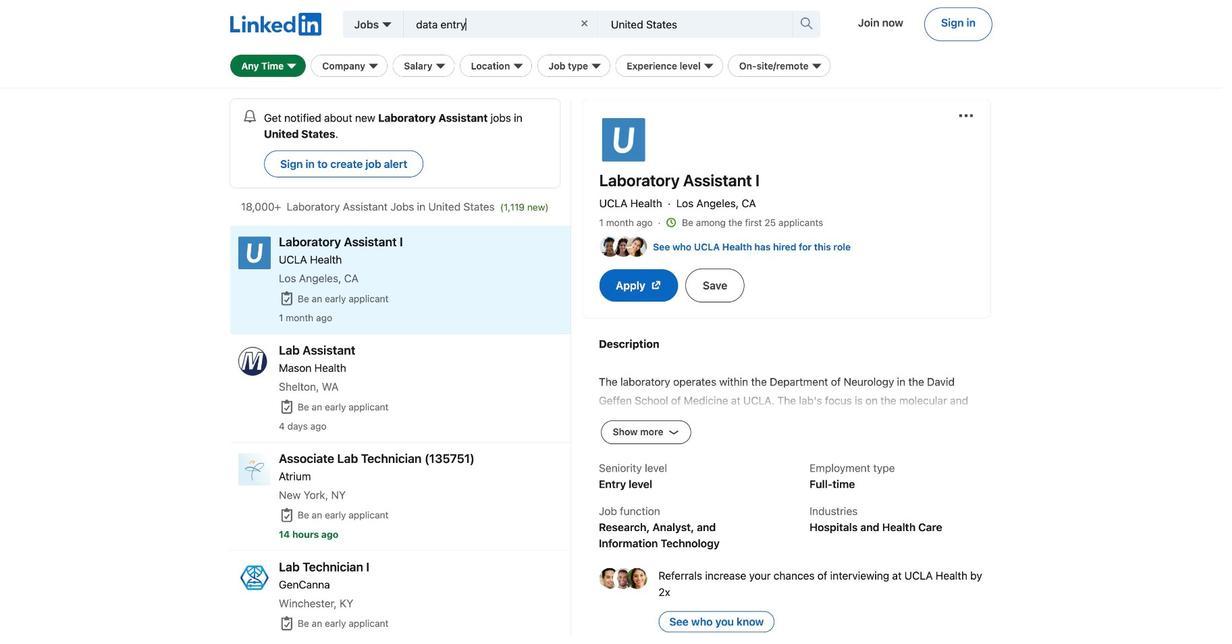 Task type: vqa. For each thing, say whether or not it's contained in the screenshot.
rightmost "privacy"
no



Task type: locate. For each thing, give the bounding box(es) containing it.
0 horizontal spatial svg image
[[279, 508, 295, 524]]

main content
[[230, 99, 571, 636]]

2 svg image from the top
[[279, 399, 295, 415]]

3 svg image from the top
[[279, 616, 295, 632]]

clock image
[[666, 217, 677, 228]]

None search field
[[404, 11, 821, 38]]

1 vertical spatial svg image
[[279, 508, 295, 524]]

1 vertical spatial svg image
[[279, 399, 295, 415]]

Location search field
[[609, 17, 772, 32]]

0 vertical spatial svg image
[[279, 291, 295, 307]]

svg image
[[279, 291, 295, 307], [279, 399, 295, 415], [279, 616, 295, 632]]

2 vertical spatial svg image
[[279, 616, 295, 632]]

svg image
[[651, 280, 662, 291], [279, 508, 295, 524]]

0 vertical spatial svg image
[[651, 280, 662, 291]]

1 horizontal spatial svg image
[[651, 280, 662, 291]]



Task type: describe. For each thing, give the bounding box(es) containing it.
ucla health image
[[599, 116, 648, 164]]

1 svg image from the top
[[279, 291, 295, 307]]

Search job titles or companies search field
[[415, 17, 577, 32]]

primary element
[[230, 0, 992, 51]]



